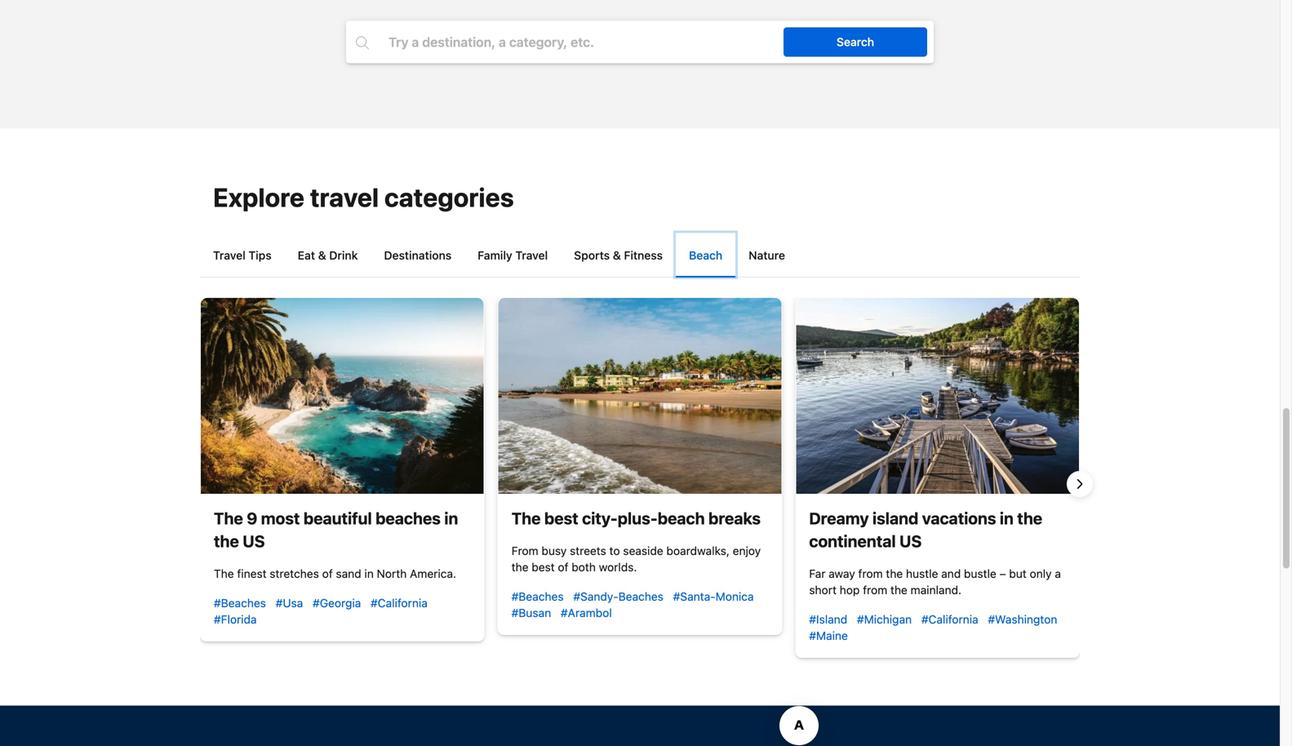 Task type: vqa. For each thing, say whether or not it's contained in the screenshot.
score,
no



Task type: describe. For each thing, give the bounding box(es) containing it.
the inside from busy streets to seaside boardwalks, enjoy the best of both worlds.
[[512, 560, 529, 574]]

#beaches for the best city-plus-beach breaks
[[512, 590, 564, 603]]

the best city-plus-beach breaks
[[512, 509, 761, 528]]

sports & fitness
[[574, 249, 663, 262]]

the 9 most beautiful beaches in the us image
[[201, 298, 484, 494]]

a
[[1055, 567, 1061, 580]]

dreamy
[[809, 509, 869, 528]]

#michigan link
[[857, 613, 912, 626]]

most
[[261, 509, 300, 528]]

mainland.
[[911, 583, 962, 597]]

#beaches link for the 9 most beautiful beaches in the us
[[214, 596, 266, 610]]

vacations
[[922, 509, 996, 528]]

seaside
[[623, 544, 663, 558]]

#santa-
[[673, 590, 716, 603]]

of inside from busy streets to seaside boardwalks, enjoy the best of both worlds.
[[558, 560, 569, 574]]

#georgia link
[[313, 596, 361, 610]]

family
[[478, 249, 512, 262]]

in for the 9 most beautiful beaches in the us
[[444, 509, 458, 528]]

#santa-monica link
[[673, 590, 754, 603]]

fitness
[[624, 249, 663, 262]]

#arambol link
[[561, 606, 612, 620]]

beach
[[689, 249, 723, 262]]

finest
[[237, 567, 267, 580]]

and
[[941, 567, 961, 580]]

#usa
[[276, 596, 303, 610]]

#busan
[[512, 606, 551, 620]]

busy
[[542, 544, 567, 558]]

destinations button
[[371, 233, 465, 277]]

dreamy island vacations in the continental us
[[809, 509, 1042, 551]]

bustle
[[964, 567, 996, 580]]

the best city-plus-beach breaks link
[[512, 509, 761, 528]]

next image
[[1070, 474, 1090, 494]]

#sandy-
[[573, 590, 618, 603]]

& for eat
[[318, 249, 326, 262]]

both
[[572, 560, 596, 574]]

#florida
[[214, 613, 257, 626]]

us inside "dreamy island vacations in the continental us"
[[899, 531, 922, 551]]

to
[[609, 544, 620, 558]]

#santa-monica #busan
[[512, 590, 754, 620]]

#maine link
[[809, 629, 848, 642]]

family travel
[[478, 249, 548, 262]]

–
[[1000, 567, 1006, 580]]

america.
[[410, 567, 456, 580]]

north
[[377, 567, 407, 580]]

tips
[[249, 249, 272, 262]]

tab list containing travel tips
[[200, 233, 1080, 278]]

in inside "dreamy island vacations in the continental us"
[[1000, 509, 1014, 528]]

travel inside button
[[515, 249, 548, 262]]

categories
[[384, 182, 514, 213]]

eat
[[298, 249, 315, 262]]

away
[[829, 567, 855, 580]]

sand
[[336, 567, 361, 580]]

travel tips button
[[200, 233, 285, 277]]

#california #florida
[[214, 596, 428, 626]]

the down hustle
[[891, 583, 908, 597]]

#sandy-beaches
[[573, 590, 664, 603]]

in for the finest stretches of sand in north america.
[[364, 567, 374, 580]]

0 vertical spatial best
[[544, 509, 578, 528]]

destinations
[[384, 249, 452, 262]]

family travel button
[[465, 233, 561, 277]]

boardwalks,
[[667, 544, 730, 558]]

0 horizontal spatial of
[[322, 567, 333, 580]]

city-
[[582, 509, 618, 528]]

search
[[837, 35, 874, 49]]

monica
[[716, 590, 754, 603]]

0 vertical spatial from
[[858, 567, 883, 580]]

far away from the hustle and bustle – but only a short hop from the mainland.
[[809, 567, 1061, 597]]

far
[[809, 567, 826, 580]]

#georgia
[[313, 596, 361, 610]]

from
[[512, 544, 538, 558]]

nature
[[749, 249, 785, 262]]

eat & drink
[[298, 249, 358, 262]]

from busy streets to seaside boardwalks, enjoy the best of both worlds.
[[512, 544, 761, 574]]

best inside from busy streets to seaside boardwalks, enjoy the best of both worlds.
[[532, 560, 555, 574]]

eat & drink button
[[285, 233, 371, 277]]

#maine
[[809, 629, 848, 642]]

only
[[1030, 567, 1052, 580]]



Task type: locate. For each thing, give the bounding box(es) containing it.
#california down north
[[371, 596, 428, 610]]

us inside the 9 most beautiful beaches in the us
[[243, 531, 265, 551]]

#florida link
[[214, 613, 257, 626]]

1 vertical spatial #california link
[[922, 613, 978, 626]]

#california for #california
[[922, 613, 978, 626]]

0 vertical spatial #california link
[[371, 596, 428, 610]]

#sandy-beaches link
[[573, 590, 664, 603]]

the up finest
[[214, 531, 239, 551]]

sports & fitness button
[[561, 233, 676, 277]]

nature button
[[736, 233, 798, 277]]

1 horizontal spatial #beaches
[[512, 590, 564, 603]]

worlds.
[[599, 560, 637, 574]]

#beaches for the 9 most beautiful beaches in the us
[[214, 596, 266, 610]]

#michigan
[[857, 613, 912, 626]]

the
[[1017, 509, 1042, 528], [214, 531, 239, 551], [512, 560, 529, 574], [886, 567, 903, 580], [891, 583, 908, 597]]

1 horizontal spatial &
[[613, 249, 621, 262]]

& inside button
[[613, 249, 621, 262]]

best
[[544, 509, 578, 528], [532, 560, 555, 574]]

1 vertical spatial best
[[532, 560, 555, 574]]

dreamy island vacations in the continental us image
[[796, 298, 1079, 494]]

in right sand
[[364, 567, 374, 580]]

continental
[[809, 531, 896, 551]]

#washington #maine
[[809, 613, 1057, 642]]

the up from
[[512, 509, 541, 528]]

1 horizontal spatial travel
[[515, 249, 548, 262]]

beautiful
[[304, 509, 372, 528]]

#arambol
[[561, 606, 612, 620]]

from up hop
[[858, 567, 883, 580]]

dreamy island vacations in the continental us link
[[809, 509, 1042, 551]]

#california link
[[371, 596, 428, 610], [922, 613, 978, 626]]

the left hustle
[[886, 567, 903, 580]]

#california link down north
[[371, 596, 428, 610]]

the left "9"
[[214, 509, 243, 528]]

&
[[318, 249, 326, 262], [613, 249, 621, 262]]

9
[[247, 509, 257, 528]]

short
[[809, 583, 837, 597]]

the down from
[[512, 560, 529, 574]]

hustle
[[906, 567, 938, 580]]

1 travel from the left
[[213, 249, 246, 262]]

in right vacations
[[1000, 509, 1014, 528]]

of
[[558, 560, 569, 574], [322, 567, 333, 580]]

1 & from the left
[[318, 249, 326, 262]]

the
[[214, 509, 243, 528], [512, 509, 541, 528], [214, 567, 234, 580]]

enjoy
[[733, 544, 761, 558]]

streets
[[570, 544, 606, 558]]

#california inside #california #florida
[[371, 596, 428, 610]]

explore
[[213, 182, 304, 213]]

#washington link
[[988, 613, 1057, 626]]

#beaches link for the best city-plus-beach breaks
[[512, 590, 564, 603]]

beach button
[[676, 233, 736, 277]]

1 horizontal spatial in
[[444, 509, 458, 528]]

0 horizontal spatial beaches
[[376, 509, 441, 528]]

#beaches
[[512, 590, 564, 603], [214, 596, 266, 610]]

#island link
[[809, 613, 847, 626]]

plus-
[[618, 509, 658, 528]]

stretches
[[270, 567, 319, 580]]

1 vertical spatial from
[[863, 583, 887, 597]]

of left sand
[[322, 567, 333, 580]]

the for the finest stretches of sand in north america.
[[214, 567, 234, 580]]

the inside the 9 most beautiful beaches in the us
[[214, 531, 239, 551]]

1 horizontal spatial beaches
[[618, 590, 664, 603]]

from right hop
[[863, 583, 887, 597]]

breaks
[[709, 509, 761, 528]]

& for sports
[[613, 249, 621, 262]]

beaches inside the 9 most beautiful beaches in the us
[[376, 509, 441, 528]]

island
[[873, 509, 919, 528]]

#beaches link up #florida link
[[214, 596, 266, 610]]

hop
[[840, 583, 860, 597]]

1 horizontal spatial #beaches link
[[512, 590, 564, 603]]

2 us from the left
[[899, 531, 922, 551]]

0 horizontal spatial us
[[243, 531, 265, 551]]

beaches
[[376, 509, 441, 528], [618, 590, 664, 603]]

#california down mainland.
[[922, 613, 978, 626]]

& inside "button"
[[318, 249, 326, 262]]

us down "9"
[[243, 531, 265, 551]]

#california
[[371, 596, 428, 610], [922, 613, 978, 626]]

the finest stretches of sand in north america.
[[214, 567, 456, 580]]

1 vertical spatial #california
[[922, 613, 978, 626]]

in inside the 9 most beautiful beaches in the us
[[444, 509, 458, 528]]

#beaches link
[[512, 590, 564, 603], [214, 596, 266, 610]]

#california link down mainland.
[[922, 613, 978, 626]]

travel inside button
[[213, 249, 246, 262]]

the inside "dreamy island vacations in the continental us"
[[1017, 509, 1042, 528]]

1 horizontal spatial us
[[899, 531, 922, 551]]

us down island
[[899, 531, 922, 551]]

0 vertical spatial beaches
[[376, 509, 441, 528]]

#california for #california #florida
[[371, 596, 428, 610]]

travel right family
[[515, 249, 548, 262]]

#usa link
[[276, 596, 303, 610]]

#washington
[[988, 613, 1057, 626]]

the inside the 9 most beautiful beaches in the us
[[214, 509, 243, 528]]

the best city-plus-beach breaks image
[[498, 298, 781, 494]]

& right eat
[[318, 249, 326, 262]]

the left finest
[[214, 567, 234, 580]]

travel
[[213, 249, 246, 262], [515, 249, 548, 262]]

region
[[187, 297, 1093, 671]]

the for the best city-plus-beach breaks
[[512, 509, 541, 528]]

travel tips
[[213, 249, 272, 262]]

explore travel categories
[[213, 182, 514, 213]]

Try a destination, a category, etc. text field
[[375, 28, 803, 57]]

1 horizontal spatial #california
[[922, 613, 978, 626]]

but
[[1009, 567, 1027, 580]]

#beaches up #busan
[[512, 590, 564, 603]]

1 horizontal spatial #california link
[[922, 613, 978, 626]]

best up busy
[[544, 509, 578, 528]]

0 horizontal spatial #california
[[371, 596, 428, 610]]

in
[[444, 509, 458, 528], [1000, 509, 1014, 528], [364, 567, 374, 580]]

search button
[[784, 28, 927, 57]]

#island
[[809, 613, 847, 626]]

the 9 most beautiful beaches in the us link
[[214, 509, 458, 551]]

from
[[858, 567, 883, 580], [863, 583, 887, 597]]

tab list
[[200, 233, 1080, 278]]

the 9 most beautiful beaches in the us
[[214, 509, 458, 551]]

best down busy
[[532, 560, 555, 574]]

drink
[[329, 249, 358, 262]]

travel
[[310, 182, 379, 213]]

2 & from the left
[[613, 249, 621, 262]]

the up the 'only'
[[1017, 509, 1042, 528]]

1 us from the left
[[243, 531, 265, 551]]

0 horizontal spatial &
[[318, 249, 326, 262]]

the for the 9 most beautiful beaches in the us
[[214, 509, 243, 528]]

sports
[[574, 249, 610, 262]]

0 horizontal spatial #beaches link
[[214, 596, 266, 610]]

1 horizontal spatial of
[[558, 560, 569, 574]]

beaches down worlds.
[[618, 590, 664, 603]]

0 horizontal spatial #california link
[[371, 596, 428, 610]]

#busan link
[[512, 606, 551, 620]]

#beaches up #florida link
[[214, 596, 266, 610]]

region containing the 9 most beautiful beaches in the us
[[187, 297, 1093, 671]]

2 travel from the left
[[515, 249, 548, 262]]

of down busy
[[558, 560, 569, 574]]

travel left tips
[[213, 249, 246, 262]]

2 horizontal spatial in
[[1000, 509, 1014, 528]]

1 vertical spatial beaches
[[618, 590, 664, 603]]

0 vertical spatial #california
[[371, 596, 428, 610]]

& right sports
[[613, 249, 621, 262]]

#beaches link up #busan
[[512, 590, 564, 603]]

0 horizontal spatial in
[[364, 567, 374, 580]]

beach
[[658, 509, 705, 528]]

beaches up north
[[376, 509, 441, 528]]

0 horizontal spatial #beaches
[[214, 596, 266, 610]]

0 horizontal spatial travel
[[213, 249, 246, 262]]

in up america.
[[444, 509, 458, 528]]



